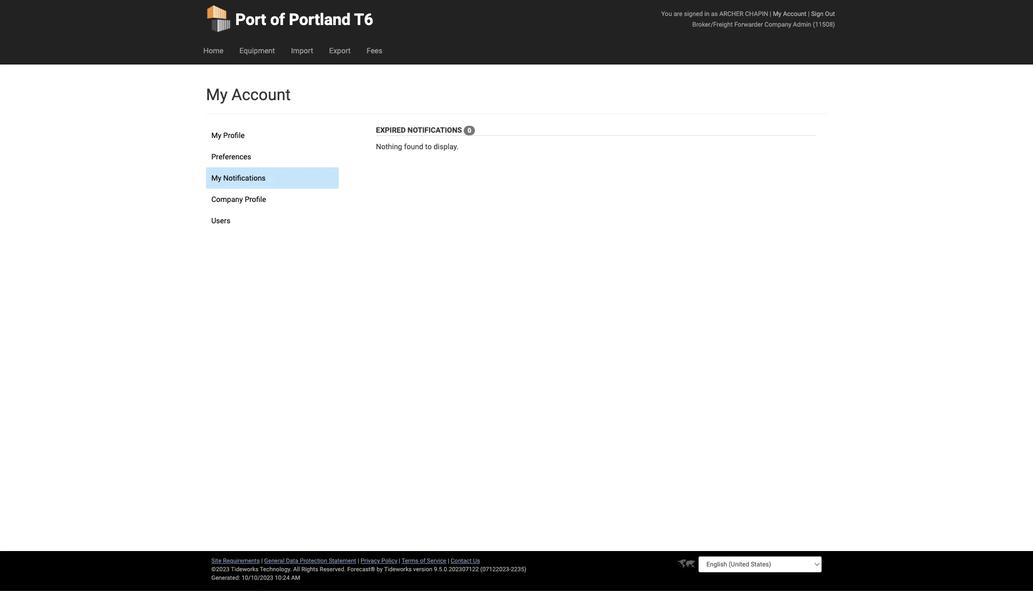 Task type: describe. For each thing, give the bounding box(es) containing it.
| left 'sign'
[[808, 10, 810, 17]]

archer
[[719, 10, 744, 17]]

home button
[[195, 37, 231, 64]]

generated:
[[211, 574, 240, 581]]

to
[[425, 142, 432, 151]]

my account link
[[773, 10, 807, 17]]

| right chapin
[[770, 10, 771, 17]]

10:24
[[275, 574, 290, 581]]

nothing
[[376, 142, 402, 151]]

portland
[[289, 10, 351, 29]]

(11508)
[[813, 21, 835, 28]]

requirements
[[223, 557, 260, 564]]

profile for my profile
[[223, 131, 245, 140]]

account inside you are signed in as archer chapin | my account | sign out broker/freight forwarder company admin (11508)
[[783, 10, 807, 17]]

equipment
[[239, 46, 275, 55]]

privacy
[[361, 557, 380, 564]]

| up forecast®
[[358, 557, 359, 564]]

broker/freight
[[692, 21, 733, 28]]

contact
[[451, 557, 472, 564]]

contact us link
[[451, 557, 480, 564]]

reserved.
[[320, 566, 346, 573]]

port
[[235, 10, 266, 29]]

us
[[473, 557, 480, 564]]

protection
[[300, 557, 327, 564]]

am
[[291, 574, 300, 581]]

my inside you are signed in as archer chapin | my account | sign out broker/freight forwarder company admin (11508)
[[773, 10, 782, 17]]

notifications for expired
[[408, 126, 462, 134]]

rights
[[301, 566, 318, 573]]

port of portland t6 link
[[206, 0, 373, 37]]

statement
[[329, 557, 356, 564]]

equipment button
[[231, 37, 283, 64]]

found
[[404, 142, 423, 151]]

you
[[661, 10, 672, 17]]

expired
[[376, 126, 406, 134]]

data
[[286, 557, 298, 564]]

fees button
[[359, 37, 391, 64]]

are
[[674, 10, 683, 17]]

port of portland t6
[[235, 10, 373, 29]]

of inside site requirements | general data protection statement | privacy policy | terms of service | contact us ©2023 tideworks technology. all rights reserved. forecast® by tideworks version 9.5.0.202307122 (07122023-2235) generated: 10/10/2023 10:24 am
[[420, 557, 425, 564]]

all
[[293, 566, 300, 573]]

general data protection statement link
[[264, 557, 356, 564]]

1 vertical spatial company
[[211, 195, 243, 204]]

1 vertical spatial account
[[232, 85, 291, 104]]

export
[[329, 46, 351, 55]]

home
[[203, 46, 223, 55]]

by
[[377, 566, 383, 573]]

nothing found to display.
[[376, 142, 459, 151]]

0
[[468, 127, 471, 134]]

in
[[705, 10, 710, 17]]

terms
[[402, 557, 419, 564]]

as
[[711, 10, 718, 17]]

©2023 tideworks
[[211, 566, 259, 573]]



Task type: vqa. For each thing, say whether or not it's contained in the screenshot.
DON'T
no



Task type: locate. For each thing, give the bounding box(es) containing it.
1 horizontal spatial profile
[[245, 195, 266, 204]]

profile for company profile
[[245, 195, 266, 204]]

profile up preferences
[[223, 131, 245, 140]]

general
[[264, 557, 285, 564]]

company up users
[[211, 195, 243, 204]]

expired notifications 0
[[376, 126, 471, 134]]

version
[[413, 566, 433, 573]]

9.5.0.202307122
[[434, 566, 479, 573]]

my up preferences
[[211, 131, 221, 140]]

sign
[[811, 10, 824, 17]]

account
[[783, 10, 807, 17], [232, 85, 291, 104]]

my for my account
[[206, 85, 228, 104]]

notifications up to
[[408, 126, 462, 134]]

my right chapin
[[773, 10, 782, 17]]

of up version on the left bottom of the page
[[420, 557, 425, 564]]

account down equipment popup button
[[232, 85, 291, 104]]

terms of service link
[[402, 557, 446, 564]]

of
[[270, 10, 285, 29], [420, 557, 425, 564]]

technology.
[[260, 566, 292, 573]]

company inside you are signed in as archer chapin | my account | sign out broker/freight forwarder company admin (11508)
[[765, 21, 792, 28]]

my notifications
[[211, 174, 266, 182]]

signed
[[684, 10, 703, 17]]

0 horizontal spatial notifications
[[223, 174, 266, 182]]

(07122023-
[[480, 566, 511, 573]]

my profile
[[211, 131, 245, 140]]

notifications for my
[[223, 174, 266, 182]]

import
[[291, 46, 313, 55]]

0 horizontal spatial company
[[211, 195, 243, 204]]

| left general
[[261, 557, 263, 564]]

you are signed in as archer chapin | my account | sign out broker/freight forwarder company admin (11508)
[[661, 10, 835, 28]]

1 vertical spatial of
[[420, 557, 425, 564]]

|
[[770, 10, 771, 17], [808, 10, 810, 17], [261, 557, 263, 564], [358, 557, 359, 564], [399, 557, 400, 564], [448, 557, 449, 564]]

my up my profile
[[206, 85, 228, 104]]

site requirements | general data protection statement | privacy policy | terms of service | contact us ©2023 tideworks technology. all rights reserved. forecast® by tideworks version 9.5.0.202307122 (07122023-2235) generated: 10/10/2023 10:24 am
[[211, 557, 526, 581]]

| up tideworks
[[399, 557, 400, 564]]

display.
[[434, 142, 459, 151]]

policy
[[381, 557, 397, 564]]

10/10/2023
[[242, 574, 273, 581]]

profile down my notifications
[[245, 195, 266, 204]]

0 vertical spatial of
[[270, 10, 285, 29]]

site requirements link
[[211, 557, 260, 564]]

0 horizontal spatial profile
[[223, 131, 245, 140]]

1 horizontal spatial account
[[783, 10, 807, 17]]

1 vertical spatial notifications
[[223, 174, 266, 182]]

chapin
[[745, 10, 768, 17]]

my down preferences
[[211, 174, 221, 182]]

sign out link
[[811, 10, 835, 17]]

t6
[[354, 10, 373, 29]]

service
[[427, 557, 446, 564]]

my account
[[206, 85, 291, 104]]

account up admin
[[783, 10, 807, 17]]

tideworks
[[384, 566, 412, 573]]

forwarder
[[734, 21, 763, 28]]

company profile
[[211, 195, 266, 204]]

0 vertical spatial profile
[[223, 131, 245, 140]]

admin
[[793, 21, 811, 28]]

company
[[765, 21, 792, 28], [211, 195, 243, 204]]

preferences
[[211, 152, 251, 161]]

profile
[[223, 131, 245, 140], [245, 195, 266, 204]]

company down "my account" link
[[765, 21, 792, 28]]

out
[[825, 10, 835, 17]]

| up 9.5.0.202307122
[[448, 557, 449, 564]]

notifications up company profile
[[223, 174, 266, 182]]

0 horizontal spatial of
[[270, 10, 285, 29]]

1 horizontal spatial notifications
[[408, 126, 462, 134]]

0 vertical spatial company
[[765, 21, 792, 28]]

notifications
[[408, 126, 462, 134], [223, 174, 266, 182]]

1 horizontal spatial company
[[765, 21, 792, 28]]

users
[[211, 216, 230, 225]]

privacy policy link
[[361, 557, 397, 564]]

0 vertical spatial account
[[783, 10, 807, 17]]

export button
[[321, 37, 359, 64]]

my for my notifications
[[211, 174, 221, 182]]

my for my profile
[[211, 131, 221, 140]]

2235)
[[511, 566, 526, 573]]

forecast®
[[347, 566, 375, 573]]

0 horizontal spatial account
[[232, 85, 291, 104]]

fees
[[367, 46, 383, 55]]

my
[[773, 10, 782, 17], [206, 85, 228, 104], [211, 131, 221, 140], [211, 174, 221, 182]]

0 vertical spatial notifications
[[408, 126, 462, 134]]

1 horizontal spatial of
[[420, 557, 425, 564]]

import button
[[283, 37, 321, 64]]

of right port
[[270, 10, 285, 29]]

site
[[211, 557, 221, 564]]

1 vertical spatial profile
[[245, 195, 266, 204]]



